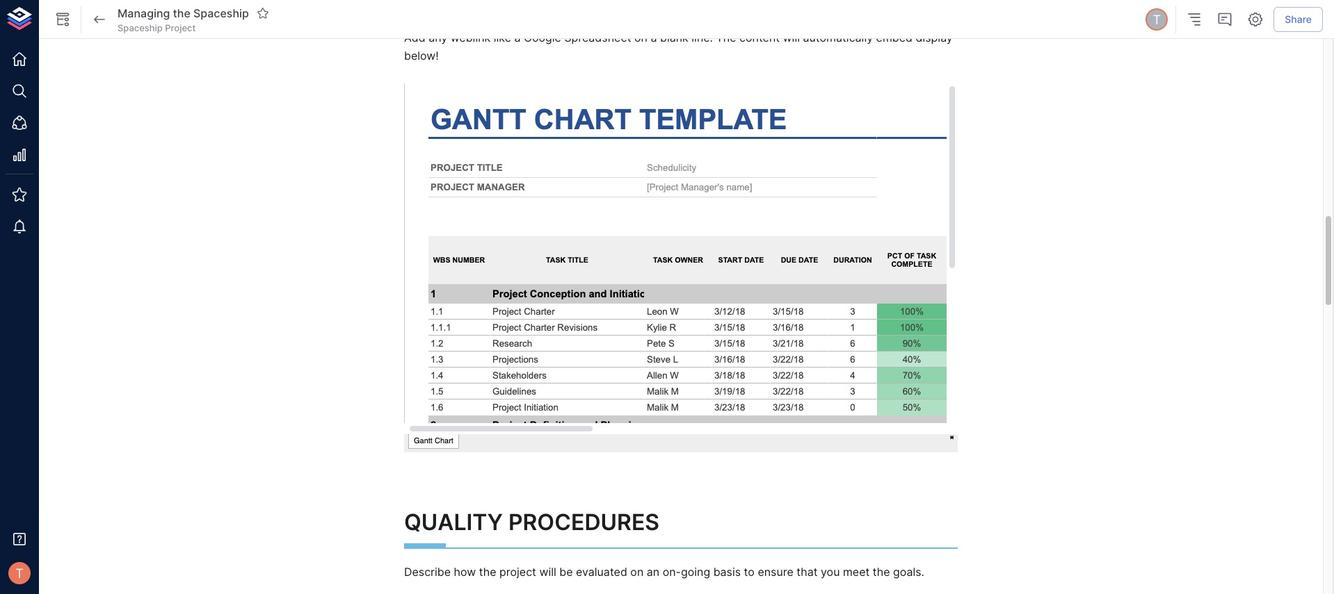 Task type: describe. For each thing, give the bounding box(es) containing it.
quality procedures
[[404, 509, 660, 537]]

settings image
[[1248, 11, 1264, 28]]

procedures
[[509, 509, 660, 537]]

to
[[744, 565, 755, 579]]

blank
[[660, 30, 689, 44]]

ensure
[[758, 565, 794, 579]]

add any weblink like a google spreadsheet on a blank line. the content will automatically embed display below!
[[404, 30, 956, 63]]

how
[[454, 565, 476, 579]]

basis
[[714, 565, 741, 579]]

the
[[716, 30, 736, 44]]

project
[[165, 22, 196, 33]]

t for the left "t" button
[[15, 566, 24, 582]]

embed
[[876, 30, 913, 44]]

google
[[524, 30, 561, 44]]

content
[[740, 30, 780, 44]]

quality
[[404, 509, 503, 537]]

you
[[821, 565, 840, 579]]

that
[[797, 565, 818, 579]]

project
[[500, 565, 536, 579]]

0 horizontal spatial will
[[539, 565, 556, 579]]

line.
[[692, 30, 713, 44]]

on for a
[[635, 30, 648, 44]]

evaluated
[[576, 565, 627, 579]]

table of contents image
[[1186, 11, 1203, 28]]

1 horizontal spatial spaceship
[[193, 6, 249, 20]]

go back image
[[91, 11, 108, 28]]

share
[[1285, 13, 1312, 25]]

describe how the project will be evaluated on an on-going basis to ensure that you meet the goals.
[[404, 565, 925, 579]]



Task type: vqa. For each thing, say whether or not it's contained in the screenshot.
the for within Bookmark your workspaces for quick access.
no



Task type: locate. For each thing, give the bounding box(es) containing it.
1 horizontal spatial the
[[479, 565, 496, 579]]

will
[[783, 30, 800, 44], [539, 565, 556, 579]]

0 horizontal spatial the
[[173, 6, 191, 20]]

like
[[494, 30, 511, 44]]

2 horizontal spatial the
[[873, 565, 890, 579]]

goals.
[[893, 565, 925, 579]]

1 horizontal spatial a
[[651, 30, 657, 44]]

1 horizontal spatial t button
[[1144, 6, 1170, 33]]

favorite image
[[257, 7, 269, 19]]

spaceship down managing
[[118, 22, 163, 33]]

t button
[[1144, 6, 1170, 33], [4, 559, 35, 589]]

meet
[[843, 565, 870, 579]]

on
[[635, 30, 648, 44], [631, 565, 644, 579]]

on inside add any weblink like a google spreadsheet on a blank line. the content will automatically embed display below!
[[635, 30, 648, 44]]

1 vertical spatial will
[[539, 565, 556, 579]]

managing
[[118, 6, 170, 20]]

on left an
[[631, 565, 644, 579]]

going
[[681, 565, 710, 579]]

the
[[173, 6, 191, 20], [479, 565, 496, 579], [873, 565, 890, 579]]

show wiki image
[[54, 11, 71, 28]]

the right meet
[[873, 565, 890, 579]]

be
[[560, 565, 573, 579]]

will inside add any weblink like a google spreadsheet on a blank line. the content will automatically embed display below!
[[783, 30, 800, 44]]

spaceship project
[[118, 22, 196, 33]]

spaceship left favorite image
[[193, 6, 249, 20]]

0 vertical spatial spaceship
[[193, 6, 249, 20]]

1 a from the left
[[514, 30, 521, 44]]

weblink
[[451, 30, 491, 44]]

on for an
[[631, 565, 644, 579]]

on left "blank"
[[635, 30, 648, 44]]

a right like
[[514, 30, 521, 44]]

1 vertical spatial on
[[631, 565, 644, 579]]

1 vertical spatial t button
[[4, 559, 35, 589]]

share button
[[1274, 7, 1323, 32]]

0 horizontal spatial a
[[514, 30, 521, 44]]

managing the spaceship
[[118, 6, 249, 20]]

t for the rightmost "t" button
[[1153, 12, 1161, 27]]

a
[[514, 30, 521, 44], [651, 30, 657, 44]]

1 vertical spatial t
[[15, 566, 24, 582]]

1 horizontal spatial will
[[783, 30, 800, 44]]

t
[[1153, 12, 1161, 27], [15, 566, 24, 582]]

0 vertical spatial t
[[1153, 12, 1161, 27]]

will left 'be'
[[539, 565, 556, 579]]

will right content on the top of the page
[[783, 30, 800, 44]]

display
[[916, 30, 953, 44]]

an
[[647, 565, 660, 579]]

0 horizontal spatial t
[[15, 566, 24, 582]]

spaceship project link
[[118, 22, 196, 34]]

the right how on the left
[[479, 565, 496, 579]]

2 a from the left
[[651, 30, 657, 44]]

below!
[[404, 49, 439, 63]]

0 vertical spatial will
[[783, 30, 800, 44]]

0 vertical spatial on
[[635, 30, 648, 44]]

any
[[429, 30, 447, 44]]

add
[[404, 30, 426, 44]]

automatically
[[803, 30, 873, 44]]

the up 'project'
[[173, 6, 191, 20]]

0 horizontal spatial spaceship
[[118, 22, 163, 33]]

comments image
[[1217, 11, 1234, 28]]

a left "blank"
[[651, 30, 657, 44]]

spaceship
[[193, 6, 249, 20], [118, 22, 163, 33]]

1 horizontal spatial t
[[1153, 12, 1161, 27]]

0 horizontal spatial t button
[[4, 559, 35, 589]]

0 vertical spatial t button
[[1144, 6, 1170, 33]]

spreadsheet
[[564, 30, 631, 44]]

describe
[[404, 565, 451, 579]]

on-
[[663, 565, 681, 579]]

1 vertical spatial spaceship
[[118, 22, 163, 33]]



